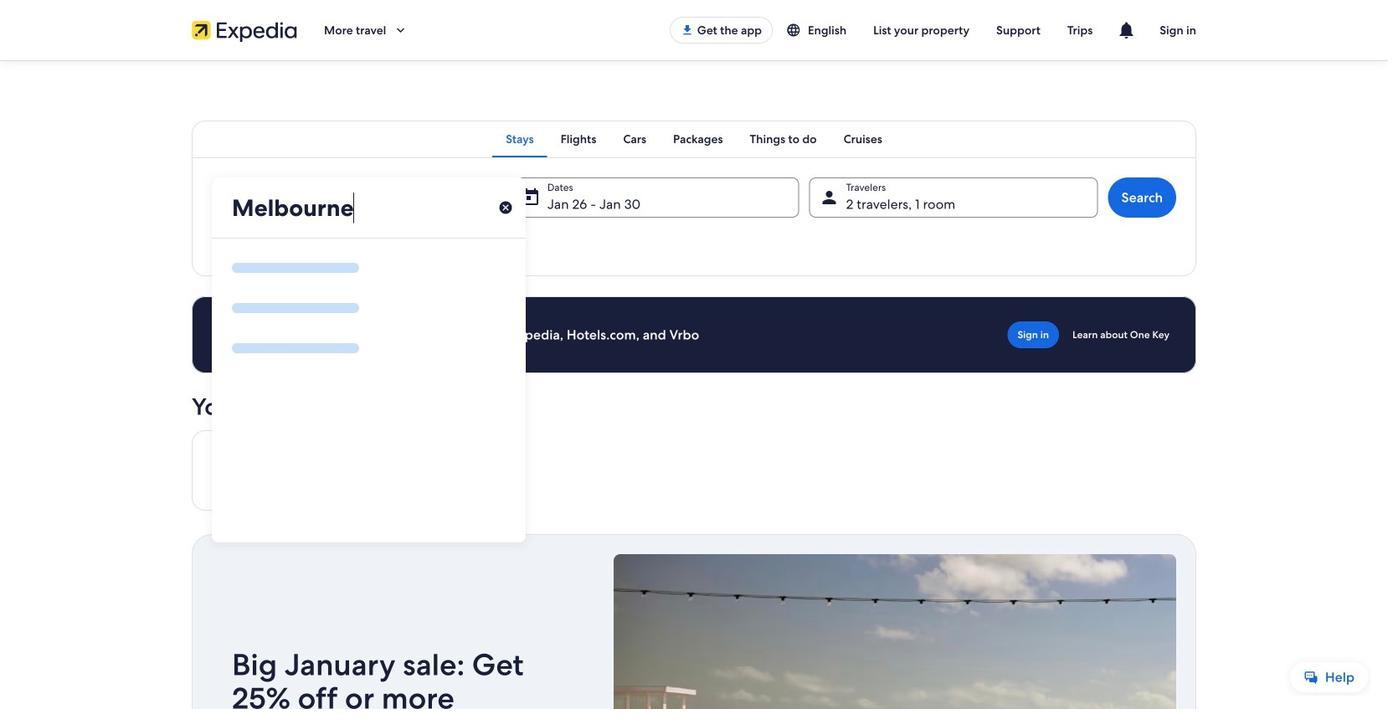 Task type: describe. For each thing, give the bounding box(es) containing it.
expedia logo image
[[192, 18, 297, 42]]

communication center icon image
[[1116, 20, 1136, 40]]

clear going to image
[[498, 200, 513, 215]]

download the app button image
[[680, 23, 694, 37]]



Task type: locate. For each thing, give the bounding box(es) containing it.
more travel image
[[393, 23, 408, 38]]

main content
[[0, 60, 1388, 709]]

Going to text field
[[212, 178, 526, 238]]

tab list
[[192, 121, 1196, 157]]

small image
[[786, 23, 808, 38]]



Task type: vqa. For each thing, say whether or not it's contained in the screenshot.
MAIN CONTENT
yes



